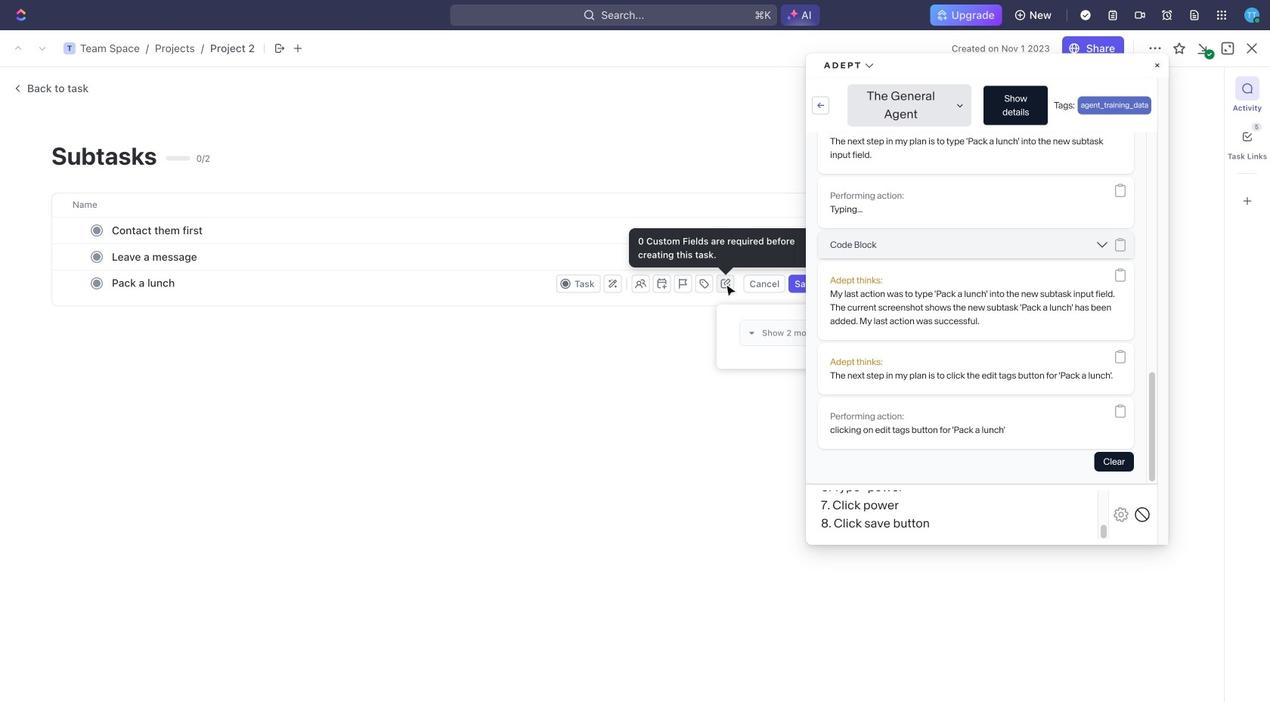 Task type: locate. For each thing, give the bounding box(es) containing it.
custom fields element
[[740, 320, 1084, 346]]

task sidebar navigation tab list
[[1228, 76, 1268, 213]]

1 horizontal spatial team space, , element
[[64, 42, 76, 54]]

Search tasks... text field
[[1110, 110, 1262, 133]]

0 horizontal spatial team space, , element
[[13, 42, 25, 54]]

Task name or type '/' for commands text field
[[112, 271, 554, 295]]

team space, , element
[[13, 42, 25, 54], [64, 42, 76, 54]]



Task type: describe. For each thing, give the bounding box(es) containing it.
1 team space, , element from the left
[[13, 42, 25, 54]]

2 team space, , element from the left
[[64, 42, 76, 54]]

Edit task name text field
[[241, 327, 975, 355]]



Task type: vqa. For each thing, say whether or not it's contained in the screenshot.
"alert"
no



